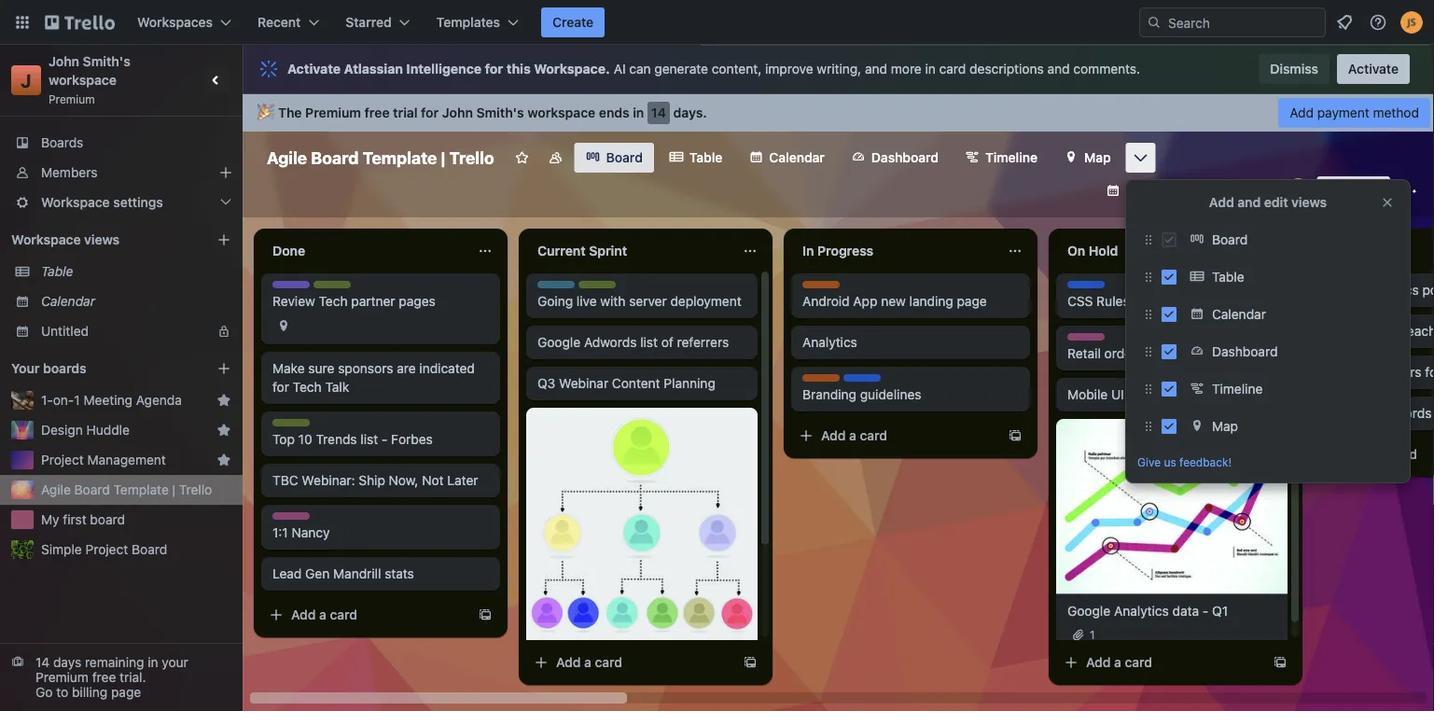 Task type: vqa. For each thing, say whether or not it's contained in the screenshot.
COLOR: BLUE, TITLE: "PARTNERS" element to the right
yes



Task type: describe. For each thing, give the bounding box(es) containing it.
ai can generate content, improve writing, and more in card descriptions and comments.
[[614, 61, 1141, 77]]

retail order link
[[1068, 344, 1277, 363]]

now,
[[389, 473, 419, 488]]

starred icon image for design huddle
[[217, 423, 231, 438]]

free inside 14 days remaining in your premium free trial. go to billing page
[[92, 670, 116, 685]]

search image
[[1147, 15, 1162, 30]]

in
[[803, 243, 814, 259]]

0 vertical spatial tech
[[319, 294, 348, 309]]

in progress
[[803, 243, 874, 259]]

0 vertical spatial dashboard
[[872, 150, 939, 165]]

reposition map button image
[[1138, 415, 1160, 438]]

partner
[[351, 294, 395, 309]]

go
[[35, 685, 53, 700]]

14 inside 14 days remaining in your premium free trial. go to billing page
[[35, 655, 50, 670]]

starred icon image for project management
[[217, 453, 231, 468]]

for for trial
[[421, 105, 439, 120]]

outreach
[[1383, 323, 1435, 339]]

premium inside 'banner'
[[305, 105, 361, 120]]

give us feedback!
[[1138, 456, 1232, 469]]

j
[[21, 69, 31, 91]]

trends
[[316, 432, 357, 447]]

calendar power-up image
[[1106, 183, 1121, 198]]

workspace visible image
[[549, 150, 563, 165]]

tech inside make sure sponsors are indicated for tech talk
[[293, 379, 322, 395]]

add a card button for analytics
[[792, 421, 1001, 451]]

14 days remaining in your premium free trial. go to billing page
[[35, 655, 188, 700]]

on-
[[53, 393, 74, 408]]

referrers
[[677, 335, 729, 350]]

create from template… image for analytics
[[1008, 428, 1023, 443]]

1 vertical spatial john smith (johnsmith38824343) image
[[1286, 178, 1312, 204]]

sure
[[308, 361, 335, 376]]

edit
[[1265, 195, 1289, 210]]

0 vertical spatial color: blue, title: "partners" element
[[1068, 281, 1114, 295]]

close popover image
[[1381, 195, 1395, 210]]

remarket for remarket
[[803, 375, 854, 388]]

dismiss button
[[1260, 54, 1330, 84]]

design
[[41, 422, 83, 438]]

on hold
[[1068, 243, 1119, 259]]

j link
[[11, 65, 41, 95]]

reposition calendar button image
[[1138, 303, 1160, 326]]

go to billing page link
[[35, 685, 141, 700]]

on
[[1068, 243, 1086, 259]]

board inside text box
[[311, 147, 359, 168]]

reposition timeline button image
[[1138, 378, 1160, 400]]

1 horizontal spatial map link
[[1185, 412, 1399, 442]]

in inside 'banner'
[[633, 105, 644, 120]]

forbes
[[391, 432, 433, 447]]

1 horizontal spatial project
[[85, 542, 128, 557]]

webinar
[[559, 376, 609, 391]]

add inside 'banner'
[[1290, 105, 1314, 120]]

0 horizontal spatial trello
[[179, 482, 212, 498]]

give us feedback! link
[[1138, 453, 1399, 471]]

feedback!
[[1180, 456, 1232, 469]]

branding guidelines link
[[803, 386, 1019, 404]]

mandrill
[[333, 566, 381, 582]]

planning inside planning top 10 trends list - forbes
[[273, 420, 319, 433]]

create
[[553, 14, 594, 30]]

mobile
[[1068, 387, 1108, 402]]

server
[[629, 294, 667, 309]]

management
[[87, 452, 166, 468]]

0 notifications image
[[1334, 11, 1356, 34]]

add a card for analytics
[[821, 428, 888, 443]]

back to home image
[[45, 7, 115, 37]]

meeting
[[84, 393, 132, 408]]

0 horizontal spatial calendar link
[[41, 292, 231, 311]]

free inside 'banner'
[[365, 105, 390, 120]]

q3 webinar content planning
[[538, 376, 716, 391]]

1 horizontal spatial and
[[1048, 61, 1070, 77]]

card for css rules
[[1125, 655, 1153, 670]]

add payment method link
[[1279, 98, 1431, 128]]

create from template… image for make sure sponsors are indicated for tech talk
[[478, 608, 493, 623]]

0 vertical spatial timeline link
[[954, 143, 1049, 173]]

google for google adwords list of referrers
[[538, 335, 581, 350]]

0 vertical spatial board link
[[575, 143, 654, 173]]

android
[[803, 294, 850, 309]]

data analytics po link
[[1333, 281, 1435, 300]]

remaining
[[85, 655, 144, 670]]

0 horizontal spatial agile board template | trello
[[41, 482, 212, 498]]

can
[[629, 61, 651, 77]]

power ups image
[[1140, 184, 1155, 199]]

a for analytics
[[850, 428, 857, 443]]

2 horizontal spatial and
[[1238, 195, 1261, 210]]

starred icon image for 1-on-1 meeting agenda
[[217, 393, 231, 408]]

1 horizontal spatial views
[[1292, 195, 1327, 210]]

settings
[[113, 195, 163, 210]]

google adwords link
[[1333, 404, 1435, 423]]

1 horizontal spatial dashboard
[[1213, 344, 1278, 359]]

1 horizontal spatial board link
[[1185, 225, 1399, 255]]

agile inside "agile board template | trello" text box
[[267, 147, 307, 168]]

1:1 nancy link
[[273, 524, 489, 542]]

order
[[1105, 346, 1137, 361]]

premium inside 14 days remaining in your premium free trial. go to billing page
[[35, 670, 89, 685]]

members
[[41, 165, 98, 180]]

color: lime, title: "planning" element up tbc
[[273, 419, 319, 433]]

comments.
[[1074, 61, 1141, 77]]

rules
[[1097, 294, 1130, 309]]

reposition dashboard button image
[[1138, 341, 1160, 363]]

- inside google analytics data - q1 link
[[1203, 603, 1209, 618]]

workspace settings button
[[0, 188, 243, 217]]

agenda
[[136, 393, 182, 408]]

open information menu image
[[1369, 13, 1388, 32]]

template inside "agile board template | trello" text box
[[363, 147, 437, 168]]

Done text field
[[261, 236, 467, 266]]

trial.
[[120, 670, 146, 685]]

guidelines
[[860, 387, 922, 402]]

going live with server deployment link
[[538, 292, 747, 311]]

dismiss
[[1271, 61, 1319, 77]]

workspace inside the john smith's workspace premium
[[49, 72, 117, 88]]

recent
[[258, 14, 301, 30]]

0 horizontal spatial table link
[[41, 262, 231, 281]]

card for review tech partner pages
[[330, 607, 358, 623]]

project inside button
[[41, 452, 84, 468]]

starred button
[[334, 7, 422, 37]]

firm
[[1353, 323, 1380, 339]]

of inside 'link'
[[662, 335, 674, 350]]

1 horizontal spatial table link
[[658, 143, 734, 173]]

john smith's workspace premium
[[49, 54, 134, 105]]

customize views image
[[1132, 148, 1151, 167]]

lead gen mandrill stats link
[[273, 565, 489, 583]]

10
[[298, 432, 312, 447]]

1 horizontal spatial of
[[1358, 365, 1370, 380]]

board
[[90, 512, 125, 527]]

q1
[[1213, 603, 1229, 618]]

css
[[1068, 294, 1093, 309]]

current
[[538, 243, 586, 259]]

smith's inside the john smith's workspace premium
[[83, 54, 131, 69]]

color: pink, title: "happiness" element for order
[[1068, 333, 1125, 347]]

google for google analytics data - q1
[[1068, 603, 1111, 618]]

reposition board button image
[[1138, 229, 1160, 251]]

happiness for nancy
[[273, 513, 329, 526]]

give
[[1138, 456, 1161, 469]]

your boards with 6 items element
[[11, 358, 189, 380]]

recent button
[[246, 7, 331, 37]]

list
[[1333, 365, 1355, 380]]

confetti image
[[258, 105, 271, 120]]

show menu image
[[1400, 182, 1419, 201]]

days
[[53, 655, 81, 670]]

adwords for google adwords list of referrers
[[584, 335, 637, 350]]

john inside 'banner'
[[442, 105, 473, 120]]

1 vertical spatial timeline
[[1213, 381, 1263, 397]]

pr firm outreach link
[[1333, 322, 1435, 341]]

planning right color: purple, title: "demand marketing" element
[[314, 282, 360, 295]]

add a card button for make sure sponsors are indicated for tech talk
[[261, 600, 470, 630]]

2 horizontal spatial calendar link
[[1185, 300, 1399, 330]]

branding guidelines
[[803, 387, 922, 402]]

color: sky, title: "government" element
[[538, 281, 604, 295]]

0 horizontal spatial calendar
[[41, 294, 95, 309]]

14 inside 'banner'
[[651, 105, 666, 120]]

indicated
[[419, 361, 475, 376]]

john inside the john smith's workspace premium
[[49, 54, 79, 69]]

atlassian
[[344, 61, 403, 77]]

trial
[[393, 105, 418, 120]]

1 vertical spatial analytics
[[803, 335, 858, 350]]

1-on-1 meeting agenda
[[41, 393, 182, 408]]

sponsors
[[338, 361, 393, 376]]

list of vendors fo
[[1333, 365, 1435, 380]]

add a card for make sure sponsors are indicated for tech talk
[[291, 607, 358, 623]]

starred
[[346, 14, 392, 30]]

untitled link
[[41, 322, 205, 341]]

0 horizontal spatial timeline
[[986, 150, 1038, 165]]

workspace inside 'banner'
[[528, 105, 596, 120]]

workspace for workspace views
[[11, 232, 81, 247]]

1 horizontal spatial calendar
[[769, 150, 825, 165]]

workspace views
[[11, 232, 120, 247]]

days.
[[674, 105, 707, 120]]

template inside agile board template | trello link
[[113, 482, 169, 498]]



Task type: locate. For each thing, give the bounding box(es) containing it.
john smith (johnsmith38824343) image
[[1401, 11, 1423, 34], [1286, 178, 1312, 204]]

content,
[[712, 61, 762, 77]]

automation image
[[1167, 176, 1193, 203]]

dashboard link down more
[[840, 143, 950, 173]]

1 vertical spatial 1
[[1090, 628, 1095, 642]]

0 horizontal spatial google
[[538, 335, 581, 350]]

workspace
[[41, 195, 110, 210], [11, 232, 81, 247]]

map for topmost "map" link
[[1085, 150, 1111, 165]]

activate down open information menu icon
[[1349, 61, 1399, 77]]

calendar up untitled
[[41, 294, 95, 309]]

android app new landing page link
[[803, 292, 1019, 311]]

table for table link to the right
[[1213, 269, 1245, 285]]

lead
[[273, 566, 302, 582]]

project down design
[[41, 452, 84, 468]]

0 vertical spatial google
[[538, 335, 581, 350]]

workspace.
[[534, 61, 610, 77]]

On Hold text field
[[1057, 236, 1262, 266]]

14 left 'days'
[[35, 655, 50, 670]]

0 horizontal spatial table
[[41, 264, 73, 279]]

list
[[641, 335, 658, 350], [361, 432, 378, 447]]

partners for partners css rules
[[1068, 282, 1114, 295]]

0 vertical spatial map link
[[1053, 143, 1123, 173]]

tbc webinar: ship now, not later link
[[273, 471, 489, 490]]

in
[[926, 61, 936, 77], [633, 105, 644, 120], [148, 655, 158, 670]]

analytics left the po
[[1365, 282, 1419, 298]]

Board name text field
[[258, 143, 504, 173]]

banner
[[243, 94, 1435, 132]]

color: lime, title: "planning" element for tech
[[314, 281, 360, 295]]

0 vertical spatial dashboard link
[[840, 143, 950, 173]]

1 remarket from the top
[[803, 282, 854, 295]]

table
[[690, 150, 723, 165], [41, 264, 73, 279], [1213, 269, 1245, 285]]

map up feedback!
[[1213, 419, 1239, 434]]

partners inside partners css rules
[[1068, 282, 1114, 295]]

1 vertical spatial agile
[[41, 482, 71, 498]]

add a card button
[[792, 421, 1001, 451], [1322, 440, 1435, 470], [261, 600, 470, 630], [526, 648, 736, 678], [1057, 648, 1266, 678]]

0 vertical spatial john smith (johnsmith38824343) image
[[1401, 11, 1423, 34]]

free left trial.
[[92, 670, 116, 685]]

content
[[612, 376, 660, 391]]

1 horizontal spatial partners
[[1068, 282, 1114, 295]]

timeline down retail order link
[[1213, 381, 1263, 397]]

for for indicated
[[273, 379, 289, 395]]

happiness for order
[[1068, 334, 1125, 347]]

improve
[[765, 61, 814, 77]]

🎉
[[258, 105, 271, 120]]

0 horizontal spatial of
[[662, 335, 674, 350]]

In Progress text field
[[792, 236, 997, 266]]

board link down edit
[[1185, 225, 1399, 255]]

None text field
[[1322, 236, 1435, 266]]

analytics for google
[[1114, 603, 1169, 618]]

remarket left the guidelines
[[803, 375, 854, 388]]

1 vertical spatial template
[[113, 482, 169, 498]]

for inside 'banner'
[[421, 105, 439, 120]]

color: blue, title: "partners" element
[[1068, 281, 1114, 295], [844, 374, 890, 388]]

board link down ends
[[575, 143, 654, 173]]

government
[[538, 282, 604, 295]]

retail
[[1068, 346, 1101, 361]]

1 activate from the left
[[287, 61, 341, 77]]

templates
[[437, 14, 500, 30]]

and left more
[[865, 61, 888, 77]]

2 horizontal spatial table link
[[1185, 262, 1399, 292]]

1 vertical spatial views
[[84, 232, 120, 247]]

tech right review
[[319, 294, 348, 309]]

google inside google analytics data - q1 link
[[1068, 603, 1111, 618]]

- left q1 at right bottom
[[1203, 603, 1209, 618]]

3 starred icon image from the top
[[217, 453, 231, 468]]

map link up calendar power-up icon
[[1053, 143, 1123, 173]]

create from template… image for google adwords list of referrers
[[743, 655, 758, 670]]

list right trends
[[361, 432, 378, 447]]

happiness inside happiness 1:1 nancy
[[273, 513, 329, 526]]

create button
[[541, 7, 605, 37]]

2 starred icon image from the top
[[217, 423, 231, 438]]

your boards
[[11, 361, 86, 376]]

color: orange, title: "remarket" element
[[803, 281, 854, 295], [803, 374, 854, 388]]

workspace
[[49, 72, 117, 88], [528, 105, 596, 120]]

atlassian intelligence logo image
[[258, 58, 280, 80]]

table up css rules link
[[1213, 269, 1245, 285]]

1 horizontal spatial page
[[957, 294, 987, 309]]

1 vertical spatial dashboard link
[[1185, 337, 1399, 367]]

my
[[41, 512, 59, 527]]

partners down analytics link
[[844, 375, 890, 388]]

design huddle button
[[41, 421, 209, 440]]

in left the your
[[148, 655, 158, 670]]

1 horizontal spatial timeline
[[1213, 381, 1263, 397]]

first
[[63, 512, 86, 527]]

timeline link down pr
[[1185, 374, 1399, 404]]

1 vertical spatial agile board template | trello
[[41, 482, 212, 498]]

mobile ui reboot link
[[1068, 386, 1277, 404]]

google adwords list of referrers link
[[538, 333, 747, 352]]

views right edit
[[1292, 195, 1327, 210]]

table link up untitled link
[[41, 262, 231, 281]]

1 horizontal spatial happiness
[[1068, 334, 1125, 347]]

with
[[601, 294, 626, 309]]

1 horizontal spatial trello
[[449, 147, 494, 168]]

remarket down in progress
[[803, 282, 854, 295]]

color: blue, title: "partners" element down on hold
[[1068, 281, 1114, 295]]

0 vertical spatial project
[[41, 452, 84, 468]]

star or unstar board image
[[515, 150, 530, 165]]

0 horizontal spatial john smith (johnsmith38824343) image
[[1286, 178, 1312, 204]]

map link up give us feedback! link
[[1185, 412, 1399, 442]]

add a card
[[821, 428, 888, 443], [1352, 447, 1418, 462], [291, 607, 358, 623], [556, 655, 623, 670], [1087, 655, 1153, 670]]

1 vertical spatial list
[[361, 432, 378, 447]]

the
[[278, 105, 302, 120]]

1-on-1 meeting agenda button
[[41, 391, 209, 410]]

happiness retail order
[[1068, 334, 1137, 361]]

2 horizontal spatial for
[[485, 61, 503, 77]]

john smith (johnsmith38824343) image right open information menu icon
[[1401, 11, 1423, 34]]

1 vertical spatial project
[[85, 542, 128, 557]]

switch to… image
[[13, 13, 32, 32]]

map up calendar power-up icon
[[1085, 150, 1111, 165]]

adwords down vendors
[[1380, 406, 1432, 421]]

table for the middle table link
[[690, 150, 723, 165]]

activate for activate
[[1349, 61, 1399, 77]]

trello down "🎉 the premium free trial for john smith's workspace ends in 14 days."
[[449, 147, 494, 168]]

agile inside agile board template | trello link
[[41, 482, 71, 498]]

calendar link down 'data'
[[1185, 300, 1399, 330]]

0 vertical spatial color: orange, title: "remarket" element
[[803, 281, 854, 295]]

for inside make sure sponsors are indicated for tech talk
[[273, 379, 289, 395]]

free
[[365, 105, 390, 120], [92, 670, 116, 685]]

0 vertical spatial trello
[[449, 147, 494, 168]]

adwords inside 'link'
[[584, 335, 637, 350]]

0 vertical spatial of
[[662, 335, 674, 350]]

2 color: orange, title: "remarket" element from the top
[[803, 374, 854, 388]]

top
[[273, 432, 295, 447]]

views down workspace settings
[[84, 232, 120, 247]]

1 horizontal spatial dashboard link
[[1185, 337, 1399, 367]]

share
[[1344, 183, 1380, 199]]

top 10 trends list - forbes link
[[273, 430, 489, 449]]

workspace down workspace.
[[528, 105, 596, 120]]

| up my first board link
[[172, 482, 176, 498]]

1 starred icon image from the top
[[217, 393, 231, 408]]

workspace down workspace settings
[[11, 232, 81, 247]]

color: pink, title: "happiness" element for nancy
[[273, 512, 329, 526]]

writing,
[[817, 61, 862, 77]]

google inside the google adwords list of referrers 'link'
[[538, 335, 581, 350]]

2 horizontal spatial table
[[1213, 269, 1245, 285]]

1 right 1-
[[74, 393, 80, 408]]

in inside 14 days remaining in your premium free trial. go to billing page
[[148, 655, 158, 670]]

2 activate from the left
[[1349, 61, 1399, 77]]

2 vertical spatial starred icon image
[[217, 453, 231, 468]]

premium inside the john smith's workspace premium
[[49, 92, 95, 105]]

and left comments.
[[1048, 61, 1070, 77]]

analytics for data
[[1365, 282, 1419, 298]]

views
[[1292, 195, 1327, 210], [84, 232, 120, 247]]

dashboard link down 'data'
[[1185, 337, 1399, 367]]

create a view image
[[217, 232, 231, 247]]

calendar link down the 'improve'
[[738, 143, 836, 173]]

1 down google analytics data - q1
[[1090, 628, 1095, 642]]

adwords for google adwords 
[[1380, 406, 1432, 421]]

| inside text box
[[441, 147, 446, 168]]

in right more
[[926, 61, 936, 77]]

planning down referrers
[[664, 376, 716, 391]]

po
[[1423, 282, 1435, 298]]

0 vertical spatial free
[[365, 105, 390, 120]]

vendors
[[1374, 365, 1422, 380]]

color: orange, title: "remarket" element left the guidelines
[[803, 374, 854, 388]]

trello inside text box
[[449, 147, 494, 168]]

create from template… image
[[1008, 428, 1023, 443], [478, 608, 493, 623], [743, 655, 758, 670], [1273, 655, 1288, 670]]

0 vertical spatial timeline
[[986, 150, 1038, 165]]

1 horizontal spatial calendar link
[[738, 143, 836, 173]]

2 vertical spatial for
[[273, 379, 289, 395]]

to
[[56, 685, 68, 700]]

color: lime, title: "planning" element for live
[[579, 281, 625, 295]]

1 horizontal spatial analytics
[[1114, 603, 1169, 618]]

planning down sprint
[[579, 282, 625, 295]]

of left referrers
[[662, 335, 674, 350]]

reposition table button image
[[1138, 266, 1160, 288]]

page inside remarket android app new landing page
[[957, 294, 987, 309]]

partners down on hold
[[1068, 282, 1114, 295]]

project down board
[[85, 542, 128, 557]]

planning up tbc
[[273, 420, 319, 433]]

john down back to home "image"
[[49, 54, 79, 69]]

list inside 'link'
[[641, 335, 658, 350]]

a for make sure sponsors are indicated for tech talk
[[319, 607, 327, 623]]

billing
[[72, 685, 108, 700]]

happiness inside happiness retail order
[[1068, 334, 1125, 347]]

for right trial
[[421, 105, 439, 120]]

table link up pr
[[1185, 262, 1399, 292]]

1 horizontal spatial free
[[365, 105, 390, 120]]

0 vertical spatial |
[[441, 147, 446, 168]]

calendar link
[[738, 143, 836, 173], [41, 292, 231, 311], [1185, 300, 1399, 330]]

color: pink, title: "happiness" element down tbc
[[273, 512, 329, 526]]

dashboard up mobile ui reboot link at the bottom of the page
[[1213, 344, 1278, 359]]

1 vertical spatial in
[[633, 105, 644, 120]]

0 vertical spatial workspace
[[41, 195, 110, 210]]

untitled
[[41, 323, 89, 339]]

0 vertical spatial color: pink, title: "happiness" element
[[1068, 333, 1125, 347]]

table link
[[658, 143, 734, 173], [41, 262, 231, 281], [1185, 262, 1399, 292]]

0 vertical spatial for
[[485, 61, 503, 77]]

1-
[[41, 393, 53, 408]]

1 horizontal spatial template
[[363, 147, 437, 168]]

2 vertical spatial in
[[148, 655, 158, 670]]

planning
[[314, 282, 360, 295], [579, 282, 625, 295], [664, 376, 716, 391], [273, 420, 319, 433]]

0 horizontal spatial activate
[[287, 61, 341, 77]]

remarket for remarket android app new landing page
[[803, 282, 854, 295]]

0 horizontal spatial views
[[84, 232, 120, 247]]

add a card button for google adwords list of referrers
[[526, 648, 736, 678]]

1 vertical spatial color: pink, title: "happiness" element
[[273, 512, 329, 526]]

google inside google adwords link
[[1333, 406, 1376, 421]]

1 horizontal spatial john smith (johnsmith38824343) image
[[1401, 11, 1423, 34]]

| down "🎉 the premium free trial for john smith's workspace ends in 14 days."
[[441, 147, 446, 168]]

2 remarket from the top
[[803, 375, 854, 388]]

0 vertical spatial in
[[926, 61, 936, 77]]

board link
[[575, 143, 654, 173], [1185, 225, 1399, 255]]

1 horizontal spatial timeline link
[[1185, 374, 1399, 404]]

workspace settings
[[41, 195, 163, 210]]

Current Sprint text field
[[526, 236, 732, 266]]

workspace navigation collapse icon image
[[203, 67, 230, 93]]

workspaces
[[137, 14, 213, 30]]

- left forbes
[[382, 432, 388, 447]]

card for android app new landing page
[[860, 428, 888, 443]]

partners css rules
[[1068, 282, 1130, 309]]

activate right atlassian intelligence logo
[[287, 61, 341, 77]]

happiness down tbc
[[273, 513, 329, 526]]

0 horizontal spatial color: pink, title: "happiness" element
[[273, 512, 329, 526]]

done
[[273, 243, 305, 259]]

0 horizontal spatial -
[[382, 432, 388, 447]]

ends
[[599, 105, 630, 120]]

more
[[891, 61, 922, 77]]

my first board link
[[41, 511, 231, 529]]

timeline link down descriptions
[[954, 143, 1049, 173]]

0 vertical spatial partners
[[1068, 282, 1114, 295]]

google for google adwords 
[[1333, 406, 1376, 421]]

smith's down this
[[477, 105, 524, 120]]

a
[[850, 428, 857, 443], [1380, 447, 1387, 462], [319, 607, 327, 623], [584, 655, 592, 670], [1115, 655, 1122, 670]]

0 horizontal spatial timeline link
[[954, 143, 1049, 173]]

0 horizontal spatial and
[[865, 61, 888, 77]]

hold
[[1089, 243, 1119, 259]]

banner containing 🎉
[[243, 94, 1435, 132]]

calendar down the 'improve'
[[769, 150, 825, 165]]

activate inside activate 'link'
[[1349, 61, 1399, 77]]

your
[[11, 361, 40, 376]]

current sprint
[[538, 243, 627, 259]]

smith's down back to home "image"
[[83, 54, 131, 69]]

add board image
[[217, 361, 231, 376]]

0 horizontal spatial board link
[[575, 143, 654, 173]]

workspace down 'members'
[[41, 195, 110, 210]]

intelligence
[[406, 61, 482, 77]]

1 horizontal spatial john
[[442, 105, 473, 120]]

page inside 14 days remaining in your premium free trial. go to billing page
[[111, 685, 141, 700]]

1 inside button
[[74, 393, 80, 408]]

for down "make"
[[273, 379, 289, 395]]

0 horizontal spatial workspace
[[49, 72, 117, 88]]

0 horizontal spatial |
[[172, 482, 176, 498]]

page
[[957, 294, 987, 309], [111, 685, 141, 700]]

in right ends
[[633, 105, 644, 120]]

starred icon image
[[217, 393, 231, 408], [217, 423, 231, 438], [217, 453, 231, 468]]

1 horizontal spatial workspace
[[528, 105, 596, 120]]

0 vertical spatial smith's
[[83, 54, 131, 69]]

1 vertical spatial google
[[1333, 406, 1376, 421]]

john down activate atlassian intelligence for this workspace.
[[442, 105, 473, 120]]

1 horizontal spatial 14
[[651, 105, 666, 120]]

review
[[273, 294, 315, 309]]

calendar up retail order link
[[1213, 307, 1267, 322]]

1 vertical spatial map
[[1213, 419, 1239, 434]]

🎉 the premium free trial for john smith's workspace ends in 14 days.
[[258, 105, 707, 120]]

2 horizontal spatial calendar
[[1213, 307, 1267, 322]]

not
[[422, 473, 444, 488]]

add
[[1290, 105, 1314, 120], [1210, 195, 1235, 210], [821, 428, 846, 443], [1352, 447, 1376, 462], [291, 607, 316, 623], [556, 655, 581, 670], [1087, 655, 1111, 670]]

page right landing
[[957, 294, 987, 309]]

1 vertical spatial happiness
[[273, 513, 329, 526]]

0 horizontal spatial template
[[113, 482, 169, 498]]

tbc
[[273, 473, 298, 488]]

1 horizontal spatial for
[[421, 105, 439, 120]]

color: pink, title: "happiness" element
[[1068, 333, 1125, 347], [273, 512, 329, 526]]

1 vertical spatial free
[[92, 670, 116, 685]]

color: lime, title: "planning" element
[[314, 281, 360, 295], [579, 281, 625, 295], [273, 419, 319, 433]]

and
[[865, 61, 888, 77], [1048, 61, 1070, 77], [1238, 195, 1261, 210]]

page down remaining
[[111, 685, 141, 700]]

list down server
[[641, 335, 658, 350]]

0 horizontal spatial color: blue, title: "partners" element
[[844, 374, 890, 388]]

dashboard link
[[840, 143, 950, 173], [1185, 337, 1399, 367]]

0 horizontal spatial john
[[49, 54, 79, 69]]

agile up my
[[41, 482, 71, 498]]

tbc webinar: ship now, not later
[[273, 473, 478, 488]]

q3 webinar content planning link
[[538, 374, 747, 393]]

gen
[[305, 566, 330, 582]]

0 vertical spatial 1
[[74, 393, 80, 408]]

card
[[940, 61, 966, 77], [860, 428, 888, 443], [1390, 447, 1418, 462], [330, 607, 358, 623], [595, 655, 623, 670], [1125, 655, 1153, 670]]

table down days.
[[690, 150, 723, 165]]

and left edit
[[1238, 195, 1261, 210]]

0 horizontal spatial adwords
[[584, 335, 637, 350]]

dashboard down more
[[872, 150, 939, 165]]

activate for activate atlassian intelligence for this workspace.
[[287, 61, 341, 77]]

google analytics data - q1 link
[[1068, 601, 1277, 620]]

Search field
[[1140, 7, 1326, 37]]

primary element
[[0, 0, 1435, 45]]

john smith's workspace link
[[49, 54, 134, 88]]

1 horizontal spatial color: pink, title: "happiness" element
[[1068, 333, 1125, 347]]

template down trial
[[363, 147, 437, 168]]

google adwords 
[[1333, 406, 1435, 421]]

timeline
[[986, 150, 1038, 165], [1213, 381, 1263, 397]]

1 horizontal spatial list
[[641, 335, 658, 350]]

add a card for google adwords list of referrers
[[556, 655, 623, 670]]

1 vertical spatial color: orange, title: "remarket" element
[[803, 374, 854, 388]]

0 vertical spatial happiness
[[1068, 334, 1125, 347]]

2 vertical spatial google
[[1068, 603, 1111, 618]]

john smith (johnsmith38824343) image right filters in the right of the page
[[1286, 178, 1312, 204]]

agile down the
[[267, 147, 307, 168]]

- inside planning top 10 trends list - forbes
[[382, 432, 388, 447]]

calendar link up untitled link
[[41, 292, 231, 311]]

color: lime, title: "planning" element down sprint
[[579, 281, 625, 295]]

table link down days.
[[658, 143, 734, 173]]

map for "map" link to the right
[[1213, 419, 1239, 434]]

analytics left data
[[1114, 603, 1169, 618]]

free left trial
[[365, 105, 390, 120]]

us
[[1164, 456, 1177, 469]]

|
[[441, 147, 446, 168], [172, 482, 176, 498]]

1 vertical spatial color: blue, title: "partners" element
[[844, 374, 890, 388]]

0 horizontal spatial for
[[273, 379, 289, 395]]

agile board template | trello down the "project management" button
[[41, 482, 212, 498]]

analytics down android
[[803, 335, 858, 350]]

happiness down css
[[1068, 334, 1125, 347]]

project management
[[41, 452, 166, 468]]

agile board template | trello down trial
[[267, 147, 494, 168]]

1 color: orange, title: "remarket" element from the top
[[803, 281, 854, 295]]

partners for partners
[[844, 375, 890, 388]]

list of vendors fo link
[[1333, 363, 1435, 382]]

1 vertical spatial for
[[421, 105, 439, 120]]

list inside planning top 10 trends list - forbes
[[361, 432, 378, 447]]

color: purple, title: "demand marketing" element
[[273, 281, 310, 288]]

workspace right j link
[[49, 72, 117, 88]]

0 horizontal spatial dashboard link
[[840, 143, 950, 173]]

agile board template | trello inside text box
[[267, 147, 494, 168]]

color: orange, title: "remarket" element down in progress
[[803, 281, 854, 295]]

1 vertical spatial adwords
[[1380, 406, 1432, 421]]

template up my first board link
[[113, 482, 169, 498]]

table down workspace views
[[41, 264, 73, 279]]

1 vertical spatial workspace
[[11, 232, 81, 247]]

trello up my first board link
[[179, 482, 212, 498]]

color: lime, title: "planning" element down done text field
[[314, 281, 360, 295]]

timeline down descriptions
[[986, 150, 1038, 165]]

color: blue, title: "partners" element down analytics link
[[844, 374, 890, 388]]

remarket inside remarket android app new landing page
[[803, 282, 854, 295]]

0 horizontal spatial analytics
[[803, 335, 858, 350]]

method
[[1374, 105, 1420, 120]]

for left this
[[485, 61, 503, 77]]

0 vertical spatial map
[[1085, 150, 1111, 165]]

card for going live with server deployment
[[595, 655, 623, 670]]

smith's inside 'banner'
[[477, 105, 524, 120]]

tech down sure
[[293, 379, 322, 395]]

workspace inside popup button
[[41, 195, 110, 210]]

of right list
[[1358, 365, 1370, 380]]

project management button
[[41, 451, 209, 470]]

payment
[[1318, 105, 1370, 120]]

workspace for workspace settings
[[41, 195, 110, 210]]

analytics
[[1365, 282, 1419, 298], [803, 335, 858, 350], [1114, 603, 1169, 618]]

1 vertical spatial remarket
[[803, 375, 854, 388]]

a for google adwords list of referrers
[[584, 655, 592, 670]]

14
[[651, 105, 666, 120], [35, 655, 50, 670]]

14 left days.
[[651, 105, 666, 120]]

0 vertical spatial page
[[957, 294, 987, 309]]

color: pink, title: "happiness" element down css
[[1068, 333, 1125, 347]]

1 vertical spatial of
[[1358, 365, 1370, 380]]



